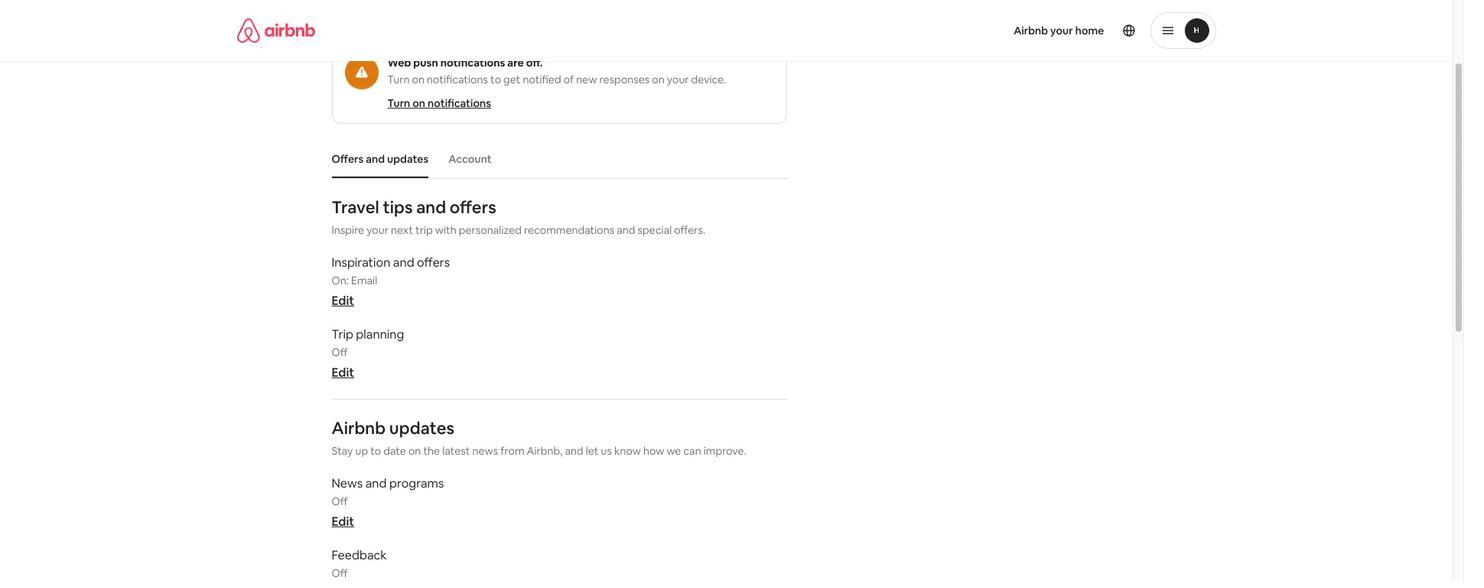 Task type: vqa. For each thing, say whether or not it's contained in the screenshot.
up
yes



Task type: describe. For each thing, give the bounding box(es) containing it.
trip
[[332, 327, 353, 343]]

planning
[[356, 327, 404, 343]]

off inside "trip planning off edit"
[[332, 346, 348, 360]]

turn on notifications button
[[387, 96, 491, 111]]

inspire
[[332, 223, 364, 237]]

latest
[[442, 444, 470, 458]]

home
[[1075, 24, 1104, 37]]

airbnb,
[[527, 444, 562, 458]]

how
[[643, 444, 664, 458]]

programs
[[389, 476, 444, 492]]

feedback
[[332, 548, 387, 564]]

and inside inspiration and offers on: email edit
[[393, 255, 414, 271]]

airbnb for updates
[[332, 418, 386, 439]]

and inside the news and programs off edit
[[365, 476, 387, 492]]

offers inside inspiration and offers on: email edit
[[417, 255, 450, 271]]

know
[[614, 444, 641, 458]]

special
[[638, 223, 672, 237]]

offers and updates tab panel
[[332, 197, 787, 581]]

your inside travel tips and offers inspire your next trip with personalized recommendations and special offers.
[[367, 223, 389, 237]]

updates inside button
[[387, 152, 429, 166]]

date
[[383, 444, 406, 458]]

push
[[413, 56, 438, 70]]

stay
[[332, 444, 353, 458]]

profile element
[[745, 0, 1216, 61]]

to inside web push notifications are off. turn on notifications to get notified of new responses on your device.
[[490, 73, 501, 86]]

offers
[[332, 152, 363, 166]]

edit inside inspiration and offers on: email edit
[[332, 293, 354, 309]]

email
[[351, 274, 377, 288]]

notifications for on
[[428, 96, 491, 110]]

and left special
[[617, 223, 635, 237]]

notifications element
[[324, 140, 787, 581]]

1 vertical spatial notifications
[[427, 73, 488, 86]]

web
[[387, 56, 411, 70]]

to inside airbnb updates stay up to date on the latest news from airbnb, and let us know how we can improve.
[[370, 444, 381, 458]]

account
[[448, 152, 492, 166]]

personalized
[[459, 223, 522, 237]]

turn on notifications
[[387, 96, 491, 110]]

turn inside web push notifications are off. turn on notifications to get notified of new responses on your device.
[[387, 73, 410, 86]]

on inside turn on notifications "button"
[[412, 96, 425, 110]]

offers.
[[674, 223, 706, 237]]

from
[[500, 444, 524, 458]]

your inside profile element
[[1050, 24, 1073, 37]]

off.
[[526, 56, 543, 70]]

are
[[507, 56, 524, 70]]

edit button for travel
[[332, 293, 354, 309]]

offers inside travel tips and offers inspire your next trip with personalized recommendations and special offers.
[[450, 197, 496, 218]]

travel
[[332, 197, 379, 218]]

airbnb your home link
[[1004, 15, 1113, 47]]

get
[[503, 73, 520, 86]]

responses
[[599, 73, 650, 86]]

airbnb for your
[[1014, 24, 1048, 37]]

news
[[472, 444, 498, 458]]

on:
[[332, 274, 349, 288]]

the
[[423, 444, 440, 458]]

2 edit button from the top
[[332, 365, 354, 381]]

can
[[683, 444, 701, 458]]

we
[[667, 444, 681, 458]]

notifications for push
[[440, 56, 505, 70]]



Task type: locate. For each thing, give the bounding box(es) containing it.
and left 'let'
[[565, 444, 583, 458]]

group
[[332, 43, 787, 124]]

edit button down trip
[[332, 365, 354, 381]]

edit button
[[332, 293, 354, 309], [332, 365, 354, 381], [332, 514, 354, 530]]

airbnb up up
[[332, 418, 386, 439]]

1 off from the top
[[332, 346, 348, 360]]

trip planning off edit
[[332, 327, 404, 381]]

edit
[[332, 293, 354, 309], [332, 365, 354, 381], [332, 514, 354, 530]]

edit down on: on the top left of the page
[[332, 293, 354, 309]]

travel tips and offers inspire your next trip with personalized recommendations and special offers.
[[332, 197, 706, 237]]

0 horizontal spatial airbnb
[[332, 418, 386, 439]]

2 turn from the top
[[387, 96, 410, 110]]

your left next
[[367, 223, 389, 237]]

1 turn from the top
[[387, 73, 410, 86]]

offers
[[450, 197, 496, 218], [417, 255, 450, 271]]

airbnb
[[1014, 24, 1048, 37], [332, 418, 386, 439]]

inspiration
[[332, 255, 390, 271]]

your left home
[[1050, 24, 1073, 37]]

off down trip
[[332, 346, 348, 360]]

0 vertical spatial your
[[1050, 24, 1073, 37]]

inspiration and offers on: email edit
[[332, 255, 450, 309]]

us
[[601, 444, 612, 458]]

group containing web push notifications are off.
[[332, 43, 787, 124]]

device.
[[691, 73, 726, 86]]

off inside the news and programs off edit
[[332, 495, 348, 509]]

0 horizontal spatial to
[[370, 444, 381, 458]]

updates up tips
[[387, 152, 429, 166]]

and inside button
[[366, 152, 385, 166]]

edit inside "trip planning off edit"
[[332, 365, 354, 381]]

notifications inside "button"
[[428, 96, 491, 110]]

and inside airbnb updates stay up to date on the latest news from airbnb, and let us know how we can improve.
[[565, 444, 583, 458]]

improve.
[[704, 444, 746, 458]]

offers and updates
[[332, 152, 429, 166]]

your
[[1050, 24, 1073, 37], [667, 73, 689, 86], [367, 223, 389, 237]]

notifications up get
[[440, 56, 505, 70]]

updates inside airbnb updates stay up to date on the latest news from airbnb, and let us know how we can improve.
[[389, 418, 454, 439]]

up
[[355, 444, 368, 458]]

0 horizontal spatial your
[[367, 223, 389, 237]]

1 vertical spatial airbnb
[[332, 418, 386, 439]]

0 vertical spatial off
[[332, 346, 348, 360]]

tips
[[383, 197, 413, 218]]

updates up the
[[389, 418, 454, 439]]

2 off from the top
[[332, 495, 348, 509]]

0 vertical spatial notifications
[[440, 56, 505, 70]]

of
[[564, 73, 574, 86]]

2 vertical spatial edit button
[[332, 514, 354, 530]]

updates
[[387, 152, 429, 166], [389, 418, 454, 439]]

tab list
[[324, 140, 787, 178]]

0 vertical spatial offers
[[450, 197, 496, 218]]

news
[[332, 476, 363, 492]]

0 vertical spatial airbnb
[[1014, 24, 1048, 37]]

new
[[576, 73, 597, 86]]

1 vertical spatial updates
[[389, 418, 454, 439]]

edit inside the news and programs off edit
[[332, 514, 354, 530]]

on inside airbnb updates stay up to date on the latest news from airbnb, and let us know how we can improve.
[[408, 444, 421, 458]]

airbnb your home
[[1014, 24, 1104, 37]]

2 vertical spatial notifications
[[428, 96, 491, 110]]

and down next
[[393, 255, 414, 271]]

news and programs off edit
[[332, 476, 444, 530]]

on
[[412, 73, 424, 86], [652, 73, 665, 86], [412, 96, 425, 110], [408, 444, 421, 458]]

1 edit from the top
[[332, 293, 354, 309]]

off down the news
[[332, 495, 348, 509]]

3 edit from the top
[[332, 514, 354, 530]]

your inside web push notifications are off. turn on notifications to get notified of new responses on your device.
[[667, 73, 689, 86]]

1 vertical spatial your
[[667, 73, 689, 86]]

edit button up feedback at the bottom left of the page
[[332, 514, 354, 530]]

and up trip
[[416, 197, 446, 218]]

offers up personalized
[[450, 197, 496, 218]]

notified
[[523, 73, 561, 86]]

and right the news
[[365, 476, 387, 492]]

with
[[435, 223, 456, 237]]

offers down trip
[[417, 255, 450, 271]]

notifications up turn on notifications
[[427, 73, 488, 86]]

airbnb updates stay up to date on the latest news from airbnb, and let us know how we can improve.
[[332, 418, 746, 458]]

next
[[391, 223, 413, 237]]

offers and updates button
[[324, 145, 436, 174]]

and
[[366, 152, 385, 166], [416, 197, 446, 218], [617, 223, 635, 237], [393, 255, 414, 271], [565, 444, 583, 458], [365, 476, 387, 492]]

2 vertical spatial your
[[367, 223, 389, 237]]

2 edit from the top
[[332, 365, 354, 381]]

turn inside "button"
[[387, 96, 410, 110]]

1 vertical spatial offers
[[417, 255, 450, 271]]

web push notifications are off. turn on notifications to get notified of new responses on your device.
[[387, 56, 726, 86]]

0 vertical spatial updates
[[387, 152, 429, 166]]

1 vertical spatial off
[[332, 495, 348, 509]]

0 vertical spatial edit button
[[332, 293, 354, 309]]

1 vertical spatial edit
[[332, 365, 354, 381]]

0 vertical spatial to
[[490, 73, 501, 86]]

2 horizontal spatial your
[[1050, 24, 1073, 37]]

1 horizontal spatial airbnb
[[1014, 24, 1048, 37]]

0 vertical spatial turn
[[387, 73, 410, 86]]

account button
[[441, 145, 499, 174]]

trip
[[415, 223, 433, 237]]

airbnb left home
[[1014, 24, 1048, 37]]

0 vertical spatial edit
[[332, 293, 354, 309]]

notifications
[[440, 56, 505, 70], [427, 73, 488, 86], [428, 96, 491, 110]]

airbnb inside airbnb updates stay up to date on the latest news from airbnb, and let us know how we can improve.
[[332, 418, 386, 439]]

to left get
[[490, 73, 501, 86]]

let
[[586, 444, 599, 458]]

1 horizontal spatial to
[[490, 73, 501, 86]]

edit button for airbnb
[[332, 514, 354, 530]]

airbnb inside profile element
[[1014, 24, 1048, 37]]

1 horizontal spatial your
[[667, 73, 689, 86]]

and right offers
[[366, 152, 385, 166]]

to
[[490, 73, 501, 86], [370, 444, 381, 458]]

tab list containing offers and updates
[[324, 140, 787, 178]]

edit up feedback at the bottom left of the page
[[332, 514, 354, 530]]

to right up
[[370, 444, 381, 458]]

edit down trip
[[332, 365, 354, 381]]

1 vertical spatial to
[[370, 444, 381, 458]]

1 edit button from the top
[[332, 293, 354, 309]]

your left device.
[[667, 73, 689, 86]]

edit button down on: on the top left of the page
[[332, 293, 354, 309]]

off
[[332, 346, 348, 360], [332, 495, 348, 509]]

1 vertical spatial turn
[[387, 96, 410, 110]]

1 vertical spatial edit button
[[332, 365, 354, 381]]

3 edit button from the top
[[332, 514, 354, 530]]

recommendations
[[524, 223, 614, 237]]

2 vertical spatial edit
[[332, 514, 354, 530]]

notifications down push
[[428, 96, 491, 110]]

turn
[[387, 73, 410, 86], [387, 96, 410, 110]]



